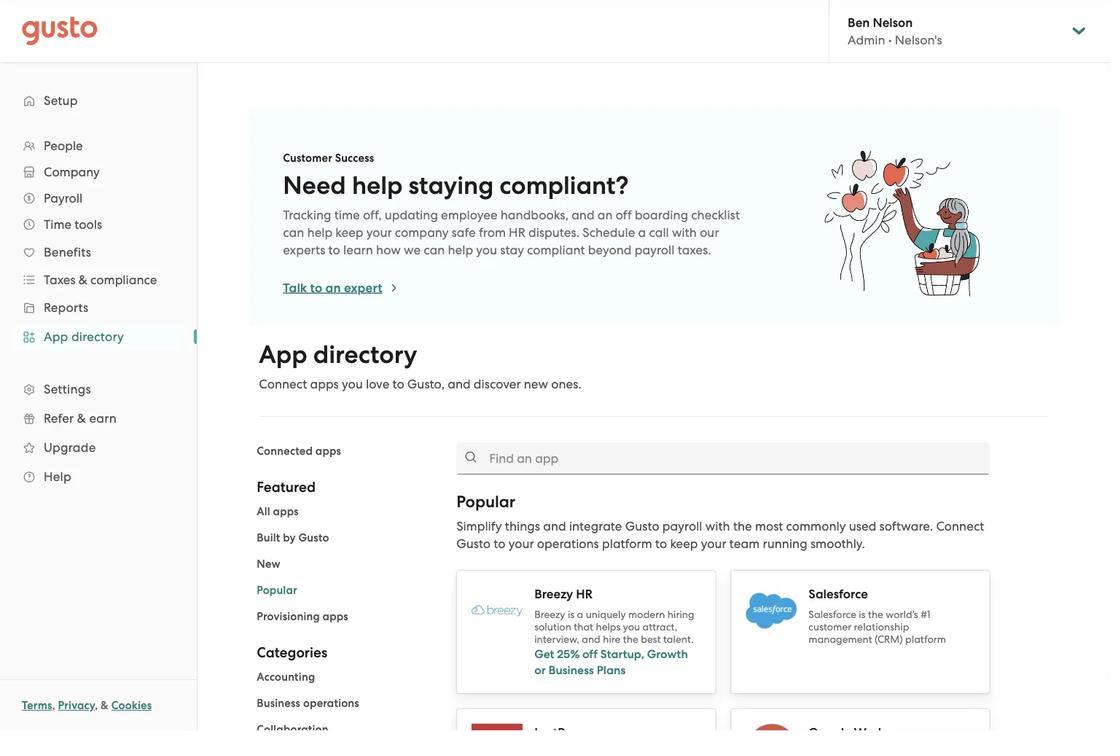 Task type: locate. For each thing, give the bounding box(es) containing it.
app
[[44, 330, 68, 344], [259, 340, 307, 370]]

new
[[257, 558, 281, 571]]

talk to an expert link
[[283, 279, 400, 297]]

1 vertical spatial breezy
[[535, 609, 565, 621]]

payroll inside simplify things and integrate gusto payroll with the most commonly used software. connect gusto to your operations platform to keep your team running smoothly.
[[663, 519, 703, 534]]

popular up simplify
[[457, 492, 516, 511]]

app directory connect apps you love to gusto, and discover new ones.
[[259, 340, 582, 392]]

0 horizontal spatial connect
[[259, 377, 307, 392]]

0 vertical spatial a
[[638, 225, 646, 240]]

None search field
[[457, 443, 990, 475]]

people
[[44, 139, 83, 153]]

business inside list
[[257, 697, 301, 710]]

0 vertical spatial connect
[[259, 377, 307, 392]]

payroll inside customer success need help staying compliant? tracking time off, updating employee handbooks, and an off boarding checklist can help keep your company safe from hr disputes. schedule a call with our experts to learn how we can help you stay compliant beyond payroll taxes.
[[635, 243, 675, 257]]

0 horizontal spatial can
[[283, 225, 304, 240]]

apps right the connected
[[316, 445, 341, 458]]

0 horizontal spatial app
[[44, 330, 68, 344]]

2 horizontal spatial help
[[448, 243, 473, 257]]

taxes & compliance
[[44, 273, 157, 287]]

1 vertical spatial off
[[583, 647, 598, 661]]

0 horizontal spatial operations
[[303, 697, 359, 710]]

1 vertical spatial connect
[[936, 519, 985, 534]]

1 horizontal spatial platform
[[906, 634, 946, 646]]

1 horizontal spatial business
[[549, 664, 594, 678]]

0 horizontal spatial directory
[[71, 330, 124, 344]]

1 horizontal spatial ,
[[95, 699, 98, 712]]

1 vertical spatial payroll
[[663, 519, 703, 534]]

0 horizontal spatial keep
[[336, 225, 364, 240]]

upgrade
[[44, 440, 96, 455]]

apps
[[310, 377, 339, 392], [316, 445, 341, 458], [273, 505, 299, 518], [323, 610, 348, 623]]

ben nelson admin • nelson's
[[848, 15, 943, 47]]

people button
[[15, 133, 182, 159]]

1 horizontal spatial app
[[259, 340, 307, 370]]

solution
[[535, 621, 572, 633]]

updating
[[385, 208, 438, 222]]

& inside dropdown button
[[79, 273, 87, 287]]

1 vertical spatial popular
[[257, 584, 297, 597]]

0 vertical spatial an
[[598, 208, 613, 222]]

talent.
[[663, 634, 694, 646]]

directory inside app directory connect apps you love to gusto, and discover new ones.
[[313, 340, 417, 370]]

the inside breezy hr breezy is a uniquely modern hiring solution that helps you attract, interview, and hire the best talent. get 25% off startup, growth or business plans
[[623, 634, 639, 646]]

1 vertical spatial a
[[577, 609, 583, 621]]

1 horizontal spatial connect
[[936, 519, 985, 534]]

0 vertical spatial business
[[549, 664, 594, 678]]

& right taxes
[[79, 273, 87, 287]]

2 vertical spatial help
[[448, 243, 473, 257]]

App Search field
[[457, 443, 990, 475]]

0 vertical spatial can
[[283, 225, 304, 240]]

2 vertical spatial list
[[257, 669, 435, 731]]

app inside list
[[44, 330, 68, 344]]

apps left love
[[310, 377, 339, 392]]

help
[[44, 470, 71, 484]]

2 , from the left
[[95, 699, 98, 712]]

1 horizontal spatial gusto
[[457, 537, 491, 551]]

apps for connected apps
[[316, 445, 341, 458]]

featured
[[257, 479, 316, 496]]

0 vertical spatial operations
[[537, 537, 599, 551]]

you
[[476, 243, 497, 257], [342, 377, 363, 392], [623, 621, 640, 633]]

0 vertical spatial list
[[0, 133, 197, 491]]

privacy link
[[58, 699, 95, 712]]

list containing accounting
[[257, 669, 435, 731]]

list for featured
[[257, 503, 435, 626]]

operations down the "accounting" link
[[303, 697, 359, 710]]

0 vertical spatial keep
[[336, 225, 364, 240]]

benefits
[[44, 245, 91, 260]]

and down that
[[582, 634, 601, 646]]

a up that
[[577, 609, 583, 621]]

provisioning apps
[[257, 610, 348, 623]]

popular down the new
[[257, 584, 297, 597]]

list containing people
[[0, 133, 197, 491]]

1 horizontal spatial your
[[509, 537, 534, 551]]

reports
[[44, 300, 89, 315]]

gusto right 'integrate'
[[625, 519, 660, 534]]

ones.
[[551, 377, 582, 392]]

1 is from the left
[[568, 609, 575, 621]]

directory down reports 'link'
[[71, 330, 124, 344]]

settings
[[44, 382, 91, 397]]

your for need
[[367, 225, 392, 240]]

an left expert
[[326, 280, 341, 295]]

time
[[44, 217, 72, 232]]

connect right software.
[[936, 519, 985, 534]]

lastpass logo image
[[472, 724, 523, 731]]

2 horizontal spatial the
[[868, 609, 884, 621]]

gusto right by at the left of the page
[[299, 532, 329, 545]]

2 horizontal spatial gusto
[[625, 519, 660, 534]]

0 vertical spatial &
[[79, 273, 87, 287]]

help
[[352, 171, 403, 201], [307, 225, 333, 240], [448, 243, 473, 257]]

0 horizontal spatial popular
[[257, 584, 297, 597]]

operations down 'integrate'
[[537, 537, 599, 551]]

1 , from the left
[[52, 699, 55, 712]]

0 horizontal spatial is
[[568, 609, 575, 621]]

0 horizontal spatial a
[[577, 609, 583, 621]]

0 vertical spatial popular
[[457, 492, 516, 511]]

0 horizontal spatial platform
[[602, 537, 652, 551]]

privacy
[[58, 699, 95, 712]]

refer
[[44, 411, 74, 426]]

talk to an expert
[[283, 280, 383, 295]]

&
[[79, 273, 87, 287], [77, 411, 86, 426], [101, 699, 109, 712]]

employee
[[441, 208, 498, 222]]

all apps
[[257, 505, 299, 518]]

0 vertical spatial payroll
[[635, 243, 675, 257]]

gusto navigation element
[[0, 63, 197, 515]]

app directory link
[[15, 324, 182, 350]]

gusto,
[[407, 377, 445, 392]]

keep inside customer success need help staying compliant? tracking time off, updating employee handbooks, and an off boarding checklist can help keep your company safe from hr disputes. schedule a call with our experts to learn how we can help you stay compliant beyond payroll taxes.
[[336, 225, 364, 240]]

help up off,
[[352, 171, 403, 201]]

1 horizontal spatial the
[[733, 519, 752, 534]]

an up schedule
[[598, 208, 613, 222]]

list containing all apps
[[257, 503, 435, 626]]

off,
[[363, 208, 382, 222]]

business down the "accounting" link
[[257, 697, 301, 710]]

1 horizontal spatial directory
[[313, 340, 417, 370]]

0 horizontal spatial gusto
[[299, 532, 329, 545]]

0 horizontal spatial an
[[326, 280, 341, 295]]

built by gusto
[[257, 532, 329, 545]]

cookies button
[[111, 697, 152, 715]]

software.
[[880, 519, 933, 534]]

directory up love
[[313, 340, 417, 370]]

you down modern
[[623, 621, 640, 633]]

keep inside simplify things and integrate gusto payroll with the most commonly used software. connect gusto to your operations platform to keep your team running smoothly.
[[670, 537, 698, 551]]

boarding
[[635, 208, 688, 222]]

to left learn
[[329, 243, 340, 257]]

google workspace logo image
[[746, 724, 797, 731]]

, left cookies button
[[95, 699, 98, 712]]

apps right provisioning
[[323, 610, 348, 623]]

you left love
[[342, 377, 363, 392]]

0 vertical spatial you
[[476, 243, 497, 257]]

0 horizontal spatial off
[[583, 647, 598, 661]]

need
[[283, 171, 346, 201]]

1 horizontal spatial help
[[352, 171, 403, 201]]

your inside customer success need help staying compliant? tracking time off, updating employee handbooks, and an off boarding checklist can help keep your company safe from hr disputes. schedule a call with our experts to learn how we can help you stay compliant beyond payroll taxes.
[[367, 225, 392, 240]]

0 horizontal spatial with
[[672, 225, 697, 240]]

to inside customer success need help staying compliant? tracking time off, updating employee handbooks, and an off boarding checklist can help keep your company safe from hr disputes. schedule a call with our experts to learn how we can help you stay compliant beyond payroll taxes.
[[329, 243, 340, 257]]

platform down #1
[[906, 634, 946, 646]]

0 horizontal spatial your
[[367, 225, 392, 240]]

list for categories
[[257, 669, 435, 731]]

1 vertical spatial &
[[77, 411, 86, 426]]

terms
[[22, 699, 52, 712]]

1 horizontal spatial an
[[598, 208, 613, 222]]

time
[[334, 208, 360, 222]]

0 vertical spatial breezy
[[535, 587, 573, 602]]

you inside app directory connect apps you love to gusto, and discover new ones.
[[342, 377, 363, 392]]

1 vertical spatial platform
[[906, 634, 946, 646]]

best
[[641, 634, 661, 646]]

the up startup,
[[623, 634, 639, 646]]

accounting link
[[257, 671, 315, 684]]

setup
[[44, 93, 78, 108]]

payroll
[[635, 243, 675, 257], [663, 519, 703, 534]]

can down company
[[424, 243, 445, 257]]

0 horizontal spatial hr
[[509, 225, 526, 240]]

with up the taxes.
[[672, 225, 697, 240]]

helps
[[596, 621, 621, 633]]

business down 25%
[[549, 664, 594, 678]]

is up that
[[568, 609, 575, 621]]

talk
[[283, 280, 307, 295]]

management
[[809, 634, 872, 646]]

1 vertical spatial operations
[[303, 697, 359, 710]]

1 vertical spatial salesforce
[[809, 609, 857, 621]]

your left "team"
[[701, 537, 727, 551]]

and inside breezy hr breezy is a uniquely modern hiring solution that helps you attract, interview, and hire the best talent. get 25% off startup, growth or business plans
[[582, 634, 601, 646]]

1 vertical spatial keep
[[670, 537, 698, 551]]

is
[[568, 609, 575, 621], [859, 609, 866, 621]]

and up schedule
[[572, 208, 595, 222]]

1 horizontal spatial can
[[424, 243, 445, 257]]

and inside app directory connect apps you love to gusto, and discover new ones.
[[448, 377, 471, 392]]

connect inside app directory connect apps you love to gusto, and discover new ones.
[[259, 377, 307, 392]]

0 horizontal spatial ,
[[52, 699, 55, 712]]

keep down time at left
[[336, 225, 364, 240]]

help down tracking
[[307, 225, 333, 240]]

1 vertical spatial hr
[[576, 587, 593, 602]]

your down things at bottom left
[[509, 537, 534, 551]]

the up relationship
[[868, 609, 884, 621]]

startup,
[[601, 647, 645, 661]]

nelson
[[873, 15, 913, 30]]

you down from
[[476, 243, 497, 257]]

salesforce
[[809, 587, 868, 602], [809, 609, 857, 621]]

, left privacy link
[[52, 699, 55, 712]]

keep for help
[[336, 225, 364, 240]]

1 vertical spatial the
[[868, 609, 884, 621]]

1 vertical spatial you
[[342, 377, 363, 392]]

platform inside 'salesforce salesforce is the world's #1 customer relationship management (crm) platform'
[[906, 634, 946, 646]]

#1
[[921, 609, 931, 621]]

apps for provisioning apps
[[323, 610, 348, 623]]

apps right all
[[273, 505, 299, 518]]

to right love
[[393, 377, 404, 392]]

1 horizontal spatial keep
[[670, 537, 698, 551]]

to right talk
[[310, 280, 323, 295]]

salesforce salesforce is the world's #1 customer relationship management (crm) platform
[[809, 587, 946, 646]]

0 vertical spatial hr
[[509, 225, 526, 240]]

1 vertical spatial business
[[257, 697, 301, 710]]

directory inside app directory link
[[71, 330, 124, 344]]

0 vertical spatial salesforce
[[809, 587, 868, 602]]

1 horizontal spatial off
[[616, 208, 632, 222]]

a left the call on the top right
[[638, 225, 646, 240]]

0 vertical spatial the
[[733, 519, 752, 534]]

connect up the connected
[[259, 377, 307, 392]]

upgrade link
[[15, 435, 182, 461]]

0 horizontal spatial business
[[257, 697, 301, 710]]

0 vertical spatial platform
[[602, 537, 652, 551]]

staying
[[409, 171, 494, 201]]

we
[[404, 243, 421, 257]]

to
[[329, 243, 340, 257], [310, 280, 323, 295], [393, 377, 404, 392], [494, 537, 506, 551], [655, 537, 667, 551]]

hr up stay
[[509, 225, 526, 240]]

from
[[479, 225, 506, 240]]

can up experts
[[283, 225, 304, 240]]

2 horizontal spatial you
[[623, 621, 640, 633]]

0 horizontal spatial the
[[623, 634, 639, 646]]

2 vertical spatial you
[[623, 621, 640, 633]]

1 vertical spatial list
[[257, 503, 435, 626]]

1 vertical spatial with
[[706, 519, 730, 534]]

off inside breezy hr breezy is a uniquely modern hiring solution that helps you attract, interview, and hire the best talent. get 25% off startup, growth or business plans
[[583, 647, 598, 661]]

an
[[598, 208, 613, 222], [326, 280, 341, 295]]

with up "team"
[[706, 519, 730, 534]]

off right 25%
[[583, 647, 598, 661]]

keep for integrate
[[670, 537, 698, 551]]

help down safe
[[448, 243, 473, 257]]

2 horizontal spatial your
[[701, 537, 727, 551]]

0 vertical spatial off
[[616, 208, 632, 222]]

1 horizontal spatial you
[[476, 243, 497, 257]]

gusto down simplify
[[457, 537, 491, 551]]

1 vertical spatial an
[[326, 280, 341, 295]]

or
[[535, 664, 546, 678]]

app down the reports
[[44, 330, 68, 344]]

1 horizontal spatial hr
[[576, 587, 593, 602]]

with inside simplify things and integrate gusto payroll with the most commonly used software. connect gusto to your operations platform to keep your team running smoothly.
[[706, 519, 730, 534]]

your
[[367, 225, 392, 240], [509, 537, 534, 551], [701, 537, 727, 551]]

1 horizontal spatial operations
[[537, 537, 599, 551]]

hr inside breezy hr breezy is a uniquely modern hiring solution that helps you attract, interview, and hire the best talent. get 25% off startup, growth or business plans
[[576, 587, 593, 602]]

payroll
[[44, 191, 83, 206]]

list
[[0, 133, 197, 491], [257, 503, 435, 626], [257, 669, 435, 731]]

app inside app directory connect apps you love to gusto, and discover new ones.
[[259, 340, 307, 370]]

hr up uniquely
[[576, 587, 593, 602]]

1 vertical spatial can
[[424, 243, 445, 257]]

keep left "team"
[[670, 537, 698, 551]]

popular link
[[257, 584, 297, 597]]

is up relationship
[[859, 609, 866, 621]]

off up schedule
[[616, 208, 632, 222]]

the up "team"
[[733, 519, 752, 534]]

business operations link
[[257, 697, 359, 710]]

2 is from the left
[[859, 609, 866, 621]]

and right gusto,
[[448, 377, 471, 392]]

1 horizontal spatial popular
[[457, 492, 516, 511]]

0 vertical spatial with
[[672, 225, 697, 240]]

your down off,
[[367, 225, 392, 240]]

and right things at bottom left
[[543, 519, 566, 534]]

1 horizontal spatial is
[[859, 609, 866, 621]]

app down talk
[[259, 340, 307, 370]]

0 horizontal spatial you
[[342, 377, 363, 392]]

1 horizontal spatial with
[[706, 519, 730, 534]]

& left the "earn"
[[77, 411, 86, 426]]

& left cookies button
[[101, 699, 109, 712]]

directory for app directory connect apps you love to gusto, and discover new ones.
[[313, 340, 417, 370]]

1 salesforce from the top
[[809, 587, 868, 602]]

operations inside list
[[303, 697, 359, 710]]

app for app directory
[[44, 330, 68, 344]]

off
[[616, 208, 632, 222], [583, 647, 598, 661]]

team
[[730, 537, 760, 551]]

0 horizontal spatial help
[[307, 225, 333, 240]]

1 horizontal spatial a
[[638, 225, 646, 240]]

,
[[52, 699, 55, 712], [95, 699, 98, 712]]

platform down 'integrate'
[[602, 537, 652, 551]]

app for app directory connect apps you love to gusto, and discover new ones.
[[259, 340, 307, 370]]

2 vertical spatial the
[[623, 634, 639, 646]]



Task type: describe. For each thing, give the bounding box(es) containing it.
compliant
[[527, 243, 585, 257]]

time tools
[[44, 217, 102, 232]]

simplify
[[457, 519, 502, 534]]

platform inside simplify things and integrate gusto payroll with the most commonly used software. connect gusto to your operations platform to keep your team running smoothly.
[[602, 537, 652, 551]]

customer success need help staying compliant? tracking time off, updating employee handbooks, and an off boarding checklist can help keep your company safe from hr disputes. schedule a call with our experts to learn how we can help you stay compliant beyond payroll taxes.
[[283, 152, 740, 257]]

2 breezy from the top
[[535, 609, 565, 621]]

get
[[535, 647, 554, 661]]

off inside customer success need help staying compliant? tracking time off, updating employee handbooks, and an off boarding checklist can help keep your company safe from hr disputes. schedule a call with our experts to learn how we can help you stay compliant beyond payroll taxes.
[[616, 208, 632, 222]]

schedule
[[583, 225, 635, 240]]

accounting
[[257, 671, 315, 684]]

connected apps
[[257, 445, 341, 458]]

directory for app directory
[[71, 330, 124, 344]]

the inside 'salesforce salesforce is the world's #1 customer relationship management (crm) platform'
[[868, 609, 884, 621]]

and inside simplify things and integrate gusto payroll with the most commonly used software. connect gusto to your operations platform to keep your team running smoothly.
[[543, 519, 566, 534]]

benefits link
[[15, 239, 182, 265]]

to inside app directory connect apps you love to gusto, and discover new ones.
[[393, 377, 404, 392]]

simplify things and integrate gusto payroll with the most commonly used software. connect gusto to your operations platform to keep your team running smoothly.
[[457, 519, 985, 551]]

taxes & compliance button
[[15, 267, 182, 293]]

company
[[44, 165, 100, 179]]

a inside breezy hr breezy is a uniquely modern hiring solution that helps you attract, interview, and hire the best talent. get 25% off startup, growth or business plans
[[577, 609, 583, 621]]

(crm)
[[875, 634, 903, 646]]

experts
[[283, 243, 325, 257]]

connect inside simplify things and integrate gusto payroll with the most commonly used software. connect gusto to your operations platform to keep your team running smoothly.
[[936, 519, 985, 534]]

stay
[[500, 243, 524, 257]]

terms , privacy , & cookies
[[22, 699, 152, 712]]

by
[[283, 532, 296, 545]]

1 breezy from the top
[[535, 587, 573, 602]]

company button
[[15, 159, 182, 185]]

& for earn
[[77, 411, 86, 426]]

admin
[[848, 33, 886, 47]]

earn
[[89, 411, 117, 426]]

business inside breezy hr breezy is a uniquely modern hiring solution that helps you attract, interview, and hire the best talent. get 25% off startup, growth or business plans
[[549, 664, 594, 678]]

connected apps link
[[257, 445, 341, 458]]

categories
[[257, 645, 327, 661]]

world's
[[886, 609, 918, 621]]

attract,
[[643, 621, 678, 633]]

love
[[366, 377, 390, 392]]

provisioning
[[257, 610, 320, 623]]

settings link
[[15, 376, 182, 402]]

relationship
[[854, 621, 909, 633]]

nelson's
[[895, 33, 943, 47]]

is inside breezy hr breezy is a uniquely modern hiring solution that helps you attract, interview, and hire the best talent. get 25% off startup, growth or business plans
[[568, 609, 575, 621]]

things
[[505, 519, 540, 534]]

and inside customer success need help staying compliant? tracking time off, updating employee handbooks, and an off boarding checklist can help keep your company safe from hr disputes. schedule a call with our experts to learn how we can help you stay compliant beyond payroll taxes.
[[572, 208, 595, 222]]

popular inside list
[[257, 584, 297, 597]]

refer & earn
[[44, 411, 117, 426]]

hr inside customer success need help staying compliant? tracking time off, updating employee handbooks, and an off boarding checklist can help keep your company safe from hr disputes. schedule a call with our experts to learn how we can help you stay compliant beyond payroll taxes.
[[509, 225, 526, 240]]

compliance
[[90, 273, 157, 287]]

refer & earn link
[[15, 405, 182, 432]]

is inside 'salesforce salesforce is the world's #1 customer relationship management (crm) platform'
[[859, 609, 866, 621]]

built
[[257, 532, 280, 545]]

commonly
[[786, 519, 846, 534]]

disputes.
[[529, 225, 580, 240]]

safe
[[452, 225, 476, 240]]

provisioning apps link
[[257, 610, 348, 623]]

that
[[574, 621, 594, 633]]

smoothly.
[[811, 537, 865, 551]]

expert
[[344, 280, 383, 295]]

you inside customer success need help staying compliant? tracking time off, updating employee handbooks, and an off boarding checklist can help keep your company safe from hr disputes. schedule a call with our experts to learn how we can help you stay compliant beyond payroll taxes.
[[476, 243, 497, 257]]

app directory
[[44, 330, 124, 344]]

a inside customer success need help staying compliant? tracking time off, updating employee handbooks, and an off boarding checklist can help keep your company safe from hr disputes. schedule a call with our experts to learn how we can help you stay compliant beyond payroll taxes.
[[638, 225, 646, 240]]

interview,
[[535, 634, 580, 646]]

•
[[889, 33, 892, 47]]

discover
[[474, 377, 521, 392]]

tools
[[75, 217, 102, 232]]

used
[[849, 519, 877, 534]]

modern
[[629, 609, 665, 621]]

& for compliance
[[79, 273, 87, 287]]

the inside simplify things and integrate gusto payroll with the most commonly used software. connect gusto to your operations platform to keep your team running smoothly.
[[733, 519, 752, 534]]

to up modern
[[655, 537, 667, 551]]

call
[[649, 225, 669, 240]]

apps for all apps
[[273, 505, 299, 518]]

2 vertical spatial &
[[101, 699, 109, 712]]

running
[[763, 537, 808, 551]]

0 vertical spatial help
[[352, 171, 403, 201]]

compliant?
[[500, 171, 629, 201]]

uniquely
[[586, 609, 626, 621]]

terms link
[[22, 699, 52, 712]]

apps inside app directory connect apps you love to gusto, and discover new ones.
[[310, 377, 339, 392]]

handbooks,
[[501, 208, 569, 222]]

how
[[376, 243, 401, 257]]

built by gusto link
[[257, 532, 329, 545]]

beyond
[[588, 243, 632, 257]]

hire
[[603, 634, 621, 646]]

1 vertical spatial help
[[307, 225, 333, 240]]

operations inside simplify things and integrate gusto payroll with the most commonly used software. connect gusto to your operations platform to keep your team running smoothly.
[[537, 537, 599, 551]]

your for and
[[701, 537, 727, 551]]

home image
[[22, 16, 98, 46]]

all
[[257, 505, 270, 518]]

to down simplify
[[494, 537, 506, 551]]

with inside customer success need help staying compliant? tracking time off, updating employee handbooks, and an off boarding checklist can help keep your company safe from hr disputes. schedule a call with our experts to learn how we can help you stay compliant beyond payroll taxes.
[[672, 225, 697, 240]]

salesforce logo image
[[746, 593, 797, 629]]

cookies
[[111, 699, 152, 712]]

to inside the talk to an expert link
[[310, 280, 323, 295]]

you inside breezy hr breezy is a uniquely modern hiring solution that helps you attract, interview, and hire the best talent. get 25% off startup, growth or business plans
[[623, 621, 640, 633]]

business operations
[[257, 697, 359, 710]]

most
[[755, 519, 783, 534]]

2 salesforce from the top
[[809, 609, 857, 621]]

learn
[[343, 243, 373, 257]]

25%
[[557, 647, 580, 661]]

taxes.
[[678, 243, 712, 257]]

ben
[[848, 15, 870, 30]]

payroll button
[[15, 185, 182, 211]]

an inside customer success need help staying compliant? tracking time off, updating employee handbooks, and an off boarding checklist can help keep your company safe from hr disputes. schedule a call with our experts to learn how we can help you stay compliant beyond payroll taxes.
[[598, 208, 613, 222]]

breezy hr logo image
[[472, 606, 523, 616]]

hiring
[[668, 609, 695, 621]]

success
[[335, 152, 374, 165]]

our
[[700, 225, 719, 240]]

growth
[[647, 647, 688, 661]]



Task type: vqa. For each thing, say whether or not it's contained in the screenshot.
left Active
no



